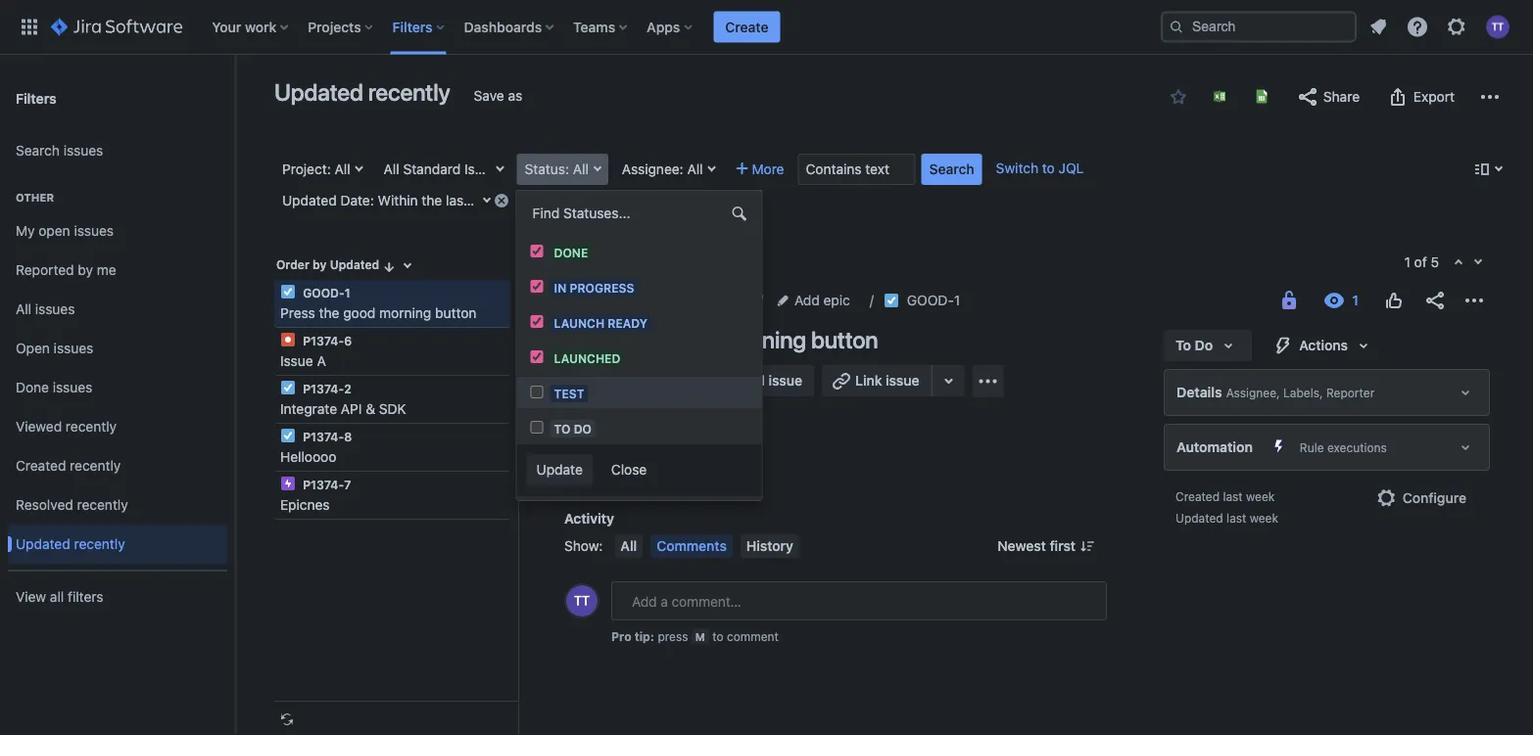 Task type: describe. For each thing, give the bounding box(es) containing it.
first
[[1050, 538, 1076, 555]]

of
[[1414, 254, 1427, 270]]

epicnes
[[280, 497, 330, 513]]

teams button
[[567, 11, 635, 43]]

p1374- for issue a
[[303, 334, 344, 348]]

details assignee, labels, reporter
[[1177, 385, 1375, 401]]

switch
[[996, 160, 1039, 176]]

switch to jql link
[[996, 160, 1084, 176]]

other group
[[8, 170, 227, 570]]

updated down project:
[[282, 193, 337, 209]]

1 up link web pages and more image on the bottom right
[[954, 292, 960, 309]]

configure
[[1403, 490, 1467, 507]]

test
[[554, 387, 584, 401]]

your work
[[212, 19, 277, 35]]

reported by me
[[16, 262, 116, 278]]

next issue 'p1374-6' ( type 'j' ) image
[[1471, 255, 1486, 270]]

your
[[212, 19, 241, 35]]

add a child issue
[[693, 373, 802, 389]]

all left sub-
[[547, 161, 562, 177]]

0 horizontal spatial issue
[[280, 353, 313, 369]]

to do inside dropdown button
[[1176, 338, 1213, 354]]

reported
[[16, 262, 74, 278]]

show:
[[564, 538, 603, 555]]

all
[[50, 589, 64, 606]]

0 horizontal spatial good-
[[303, 286, 345, 300]]

copy link to issue image
[[956, 292, 972, 308]]

2 horizontal spatial issue
[[629, 161, 662, 177]]

executions
[[1328, 441, 1387, 455]]

0 horizontal spatial the
[[319, 305, 339, 321]]

do inside dropdown button
[[1195, 338, 1213, 354]]

1 horizontal spatial good-1
[[907, 292, 960, 309]]

order by updated
[[276, 258, 379, 272]]

within
[[378, 193, 418, 209]]

search image
[[1169, 19, 1185, 35]]

create
[[725, 19, 769, 35]]

done for done issues
[[16, 380, 49, 396]]

1 types, from the left
[[501, 161, 543, 177]]

1 vertical spatial to
[[712, 630, 724, 644]]

issues for search issues
[[63, 143, 103, 159]]

launch
[[554, 316, 605, 330]]

project: all
[[282, 161, 350, 177]]

comments button
[[651, 535, 733, 558]]

all left bug,
[[687, 161, 703, 177]]

2 vertical spatial week
[[1250, 511, 1279, 525]]

description
[[564, 417, 640, 433]]

created for created recently
[[16, 458, 66, 474]]

all inside "other" group
[[16, 301, 31, 318]]

1 vertical spatial week
[[1246, 490, 1275, 504]]

m
[[695, 631, 705, 644]]

issues for done issues
[[53, 380, 92, 396]]

sub-
[[566, 161, 596, 177]]

1 horizontal spatial morning
[[722, 326, 806, 354]]

order
[[276, 258, 310, 272]]

p1374-8
[[300, 430, 352, 444]]

1 horizontal spatial good-
[[907, 292, 954, 309]]

automation element
[[1164, 424, 1490, 471]]

newest first button
[[986, 535, 1107, 558]]

apps
[[647, 19, 680, 35]]

child
[[734, 373, 765, 389]]

primary element
[[12, 0, 1161, 54]]

created recently
[[16, 458, 121, 474]]

details
[[1177, 385, 1222, 401]]

pro tip: press m to comment
[[611, 630, 779, 644]]

5
[[1431, 254, 1439, 270]]

task image for press the good morning button
[[280, 284, 296, 300]]

rule
[[1300, 441, 1324, 455]]

share image
[[1424, 289, 1447, 313]]

issue a
[[280, 353, 326, 369]]

open issues link
[[8, 329, 227, 368]]

date:
[[340, 193, 374, 209]]

actions
[[1299, 338, 1348, 354]]

good-1 link
[[907, 289, 960, 313]]

as
[[508, 88, 522, 104]]

2 types, from the left
[[665, 161, 707, 177]]

pro
[[611, 630, 632, 644]]

add epic
[[795, 292, 850, 309]]

small image
[[381, 259, 397, 275]]

filters inside dropdown button
[[393, 19, 433, 35]]

Add a comment… field
[[611, 582, 1107, 621]]

assignee:
[[622, 161, 684, 177]]

view
[[16, 589, 46, 606]]

0 horizontal spatial filters
[[16, 90, 57, 106]]

epic image
[[280, 476, 296, 492]]

add for add a description...
[[564, 444, 590, 460]]

2 task from the left
[[819, 161, 848, 177]]

open issues
[[16, 341, 93, 357]]

newest first
[[998, 538, 1076, 555]]

2 horizontal spatial the
[[626, 326, 659, 354]]

goodmorning image
[[640, 293, 655, 309]]

a for description...
[[593, 444, 601, 460]]

p1374- for helloooo
[[303, 430, 344, 444]]

my
[[16, 223, 35, 239]]

p1374-7
[[300, 478, 351, 492]]

viewed
[[16, 419, 62, 435]]

projects for projects link
[[564, 292, 616, 309]]

open in microsoft excel image
[[1212, 89, 1228, 104]]

link issue button
[[822, 365, 933, 397]]

search issues
[[16, 143, 103, 159]]

close link
[[601, 456, 657, 487]]

actions button
[[1260, 330, 1387, 362]]

bug image
[[280, 332, 296, 348]]

7
[[344, 478, 351, 492]]

a
[[317, 353, 326, 369]]

save
[[474, 88, 504, 104]]

filters button
[[387, 11, 452, 43]]

updated inside updated recently link
[[16, 537, 70, 553]]

1 vertical spatial last
[[1223, 490, 1243, 504]]

1 task from the left
[[596, 161, 625, 177]]

0 vertical spatial morning
[[379, 305, 431, 321]]

help image
[[1406, 15, 1429, 39]]

0 horizontal spatial button
[[435, 305, 477, 321]]

created for created last week updated last week
[[1176, 490, 1220, 504]]

a for child
[[723, 373, 730, 389]]

dashboards
[[464, 19, 542, 35]]

standard
[[403, 161, 461, 177]]

Find Statuses... field
[[527, 200, 752, 227]]

comment
[[727, 630, 779, 644]]

me
[[97, 262, 116, 278]]

link
[[855, 373, 882, 389]]

add epic button
[[773, 289, 856, 313]]

recently for resolved recently link
[[77, 497, 128, 513]]

reporter
[[1326, 386, 1375, 400]]

add for add a child issue
[[693, 373, 719, 389]]

teams
[[573, 19, 615, 35]]

in
[[554, 281, 567, 295]]

1 of 5
[[1405, 254, 1439, 270]]

activity
[[564, 511, 614, 527]]

menu bar containing all
[[611, 535, 803, 558]]

save as button
[[464, 80, 532, 112]]

p1374- for epicnes
[[303, 478, 344, 492]]

status: all
[[525, 161, 589, 177]]

task image for helloooo
[[280, 428, 296, 444]]

epic
[[824, 292, 850, 309]]

0 horizontal spatial press
[[280, 305, 315, 321]]



Task type: vqa. For each thing, say whether or not it's contained in the screenshot.
last corresponding to the
yes



Task type: locate. For each thing, give the bounding box(es) containing it.
1 vertical spatial add
[[693, 373, 719, 389]]

press the good morning button
[[280, 305, 477, 321], [564, 326, 878, 354]]

more
[[752, 161, 784, 177]]

recently inside the 'viewed recently' link
[[66, 419, 117, 435]]

6
[[344, 334, 352, 348]]

task image
[[280, 380, 296, 396]]

1 horizontal spatial press the good morning button
[[564, 326, 878, 354]]

1 vertical spatial projects
[[564, 292, 616, 309]]

2
[[344, 382, 351, 396]]

rule executions
[[1300, 441, 1387, 455]]

done down open
[[16, 380, 49, 396]]

done issues
[[16, 380, 92, 396]]

newest
[[998, 538, 1046, 555]]

press the good morning button up 6
[[280, 305, 477, 321]]

filters right projects dropdown button
[[393, 19, 433, 35]]

launch ready
[[554, 316, 648, 330]]

do down test on the bottom left
[[574, 422, 592, 436]]

0 horizontal spatial to do
[[554, 422, 592, 436]]

0 vertical spatial button
[[435, 305, 477, 321]]

add
[[795, 292, 820, 309], [693, 373, 719, 389], [564, 444, 590, 460]]

add inside popup button
[[795, 292, 820, 309]]

filters
[[68, 589, 103, 606]]

1 horizontal spatial task
[[819, 161, 848, 177]]

updated recently inside "other" group
[[16, 537, 125, 553]]

vote options: no one has voted for this issue yet. image
[[1382, 289, 1406, 313]]

search for search issues
[[16, 143, 60, 159]]

1 horizontal spatial press
[[564, 326, 621, 354]]

1 vertical spatial created
[[1176, 490, 1220, 504]]

menu bar
[[611, 535, 803, 558]]

integrate
[[280, 401, 337, 417]]

the down 'goodmorning' "image"
[[626, 326, 659, 354]]

recently inside updated recently link
[[74, 537, 125, 553]]

0 horizontal spatial done
[[16, 380, 49, 396]]

recently for created recently link
[[70, 458, 121, 474]]

good-1
[[300, 286, 350, 300], [907, 292, 960, 309]]

p1374-
[[303, 334, 344, 348], [303, 382, 344, 396], [303, 430, 344, 444], [303, 478, 344, 492]]

morning down small image
[[379, 305, 431, 321]]

issue up remove criteria "image" in the top left of the page
[[464, 161, 497, 177]]

good up add a child issue button
[[664, 326, 717, 354]]

a left child
[[723, 373, 730, 389]]

good- down order by updated
[[303, 286, 345, 300]]

0 horizontal spatial types,
[[501, 161, 543, 177]]

created down viewed
[[16, 458, 66, 474]]

1 vertical spatial press the good morning button
[[564, 326, 878, 354]]

1 horizontal spatial to do
[[1176, 338, 1213, 354]]

all standard issue types,                                 all sub-task issue types,                                 bug,                                 epic,                                 story,                                 task
[[384, 161, 848, 177]]

None checkbox
[[531, 280, 543, 293], [531, 351, 543, 363], [531, 421, 543, 434], [531, 280, 543, 293], [531, 351, 543, 363], [531, 421, 543, 434]]

jira software image
[[51, 15, 182, 39], [51, 15, 182, 39]]

0 vertical spatial add
[[795, 292, 820, 309]]

task image left good-1 link
[[884, 293, 899, 309]]

by left the me
[[78, 262, 93, 278]]

all right show:
[[621, 538, 637, 555]]

profile image of terry turtle image
[[566, 586, 598, 617]]

0 vertical spatial do
[[1195, 338, 1213, 354]]

week
[[482, 193, 515, 209], [1246, 490, 1275, 504], [1250, 511, 1279, 525]]

recently down the 'viewed recently' link at the bottom
[[70, 458, 121, 474]]

notifications image
[[1367, 15, 1390, 39]]

updated down projects dropdown button
[[274, 78, 363, 106]]

0 horizontal spatial by
[[78, 262, 93, 278]]

integrate api & sdk
[[280, 401, 406, 417]]

0 vertical spatial updated recently
[[274, 78, 450, 106]]

0 horizontal spatial updated recently
[[16, 537, 125, 553]]

remove criteria image
[[494, 193, 509, 208]]

issues for open issues
[[54, 341, 93, 357]]

add for add epic
[[795, 292, 820, 309]]

last for the
[[446, 193, 468, 209]]

issue right link
[[886, 373, 920, 389]]

1 vertical spatial done
[[16, 380, 49, 396]]

Search issues using keywords text field
[[798, 154, 916, 185]]

reported by me link
[[8, 251, 227, 290]]

types, up remove criteria "image" in the top left of the page
[[501, 161, 543, 177]]

0 vertical spatial a
[[723, 373, 730, 389]]

small image
[[1171, 89, 1186, 105]]

1 horizontal spatial created
[[1176, 490, 1220, 504]]

0 vertical spatial press
[[280, 305, 315, 321]]

to do up details
[[1176, 338, 1213, 354]]

1 horizontal spatial projects
[[564, 292, 616, 309]]

assignee,
[[1226, 386, 1280, 400]]

1 horizontal spatial the
[[422, 193, 442, 209]]

p1374- for integrate api & sdk
[[303, 382, 344, 396]]

filters
[[393, 19, 433, 35], [16, 90, 57, 106]]

updated recently down resolved recently
[[16, 537, 125, 553]]

details element
[[1164, 369, 1490, 416]]

last for updated
[[1227, 511, 1247, 525]]

a inside add a child issue button
[[723, 373, 730, 389]]

updated down automation at the right bottom of the page
[[1176, 511, 1223, 525]]

1 vertical spatial press
[[564, 326, 621, 354]]

my open issues link
[[8, 212, 227, 251]]

1 horizontal spatial add
[[693, 373, 719, 389]]

created down automation at the right bottom of the page
[[1176, 490, 1220, 504]]

2 vertical spatial last
[[1227, 511, 1247, 525]]

2 vertical spatial the
[[626, 326, 659, 354]]

1 horizontal spatial search
[[929, 161, 975, 177]]

p1374- up epicnes
[[303, 478, 344, 492]]

recently down resolved recently link
[[74, 537, 125, 553]]

your work button
[[206, 11, 296, 43]]

good-
[[303, 286, 345, 300], [907, 292, 954, 309]]

search up other
[[16, 143, 60, 159]]

a down description
[[593, 444, 601, 460]]

created inside "other" group
[[16, 458, 66, 474]]

resolved
[[16, 497, 73, 513]]

default image
[[731, 206, 747, 221]]

recently up "created recently"
[[66, 419, 117, 435]]

in progress
[[554, 281, 634, 295]]

to
[[1042, 160, 1055, 176], [712, 630, 724, 644]]

to do down test on the bottom left
[[554, 422, 592, 436]]

to right m
[[712, 630, 724, 644]]

1 vertical spatial filters
[[16, 90, 57, 106]]

projects inside projects dropdown button
[[308, 19, 361, 35]]

open in google sheets image
[[1254, 89, 1270, 104]]

projects right work
[[308, 19, 361, 35]]

search for search
[[929, 161, 975, 177]]

1 horizontal spatial filters
[[393, 19, 433, 35]]

done up 'in'
[[554, 246, 588, 259]]

add left epic
[[795, 292, 820, 309]]

helloooo
[[280, 449, 336, 465]]

done for done
[[554, 246, 588, 259]]

task image
[[280, 284, 296, 300], [884, 293, 899, 309], [280, 428, 296, 444]]

0 vertical spatial filters
[[393, 19, 433, 35]]

add a child issue button
[[660, 365, 814, 397]]

issues inside 'link'
[[53, 380, 92, 396]]

search inside button
[[929, 161, 975, 177]]

dashboards button
[[458, 11, 562, 43]]

0 horizontal spatial good
[[343, 305, 376, 321]]

0 horizontal spatial morning
[[379, 305, 431, 321]]

morning up child
[[722, 326, 806, 354]]

do up details
[[1195, 338, 1213, 354]]

apps button
[[641, 11, 700, 43]]

all up open
[[16, 301, 31, 318]]

1 horizontal spatial a
[[723, 373, 730, 389]]

updated date: within the last 1 week
[[282, 193, 515, 209]]

to left 'jql'
[[1042, 160, 1055, 176]]

recently down created recently link
[[77, 497, 128, 513]]

do
[[1195, 338, 1213, 354], [574, 422, 592, 436]]

progress
[[570, 281, 634, 295]]

0 vertical spatial created
[[16, 458, 66, 474]]

status:
[[525, 161, 569, 177]]

configure link
[[1364, 483, 1478, 514]]

search left switch on the right top of the page
[[929, 161, 975, 177]]

0 vertical spatial the
[[422, 193, 442, 209]]

1 left of
[[1405, 254, 1411, 270]]

done issues link
[[8, 368, 227, 408]]

projects for projects dropdown button
[[308, 19, 361, 35]]

1 down 'order by updated' link
[[345, 286, 350, 300]]

0 vertical spatial press the good morning button
[[280, 305, 477, 321]]

your profile and settings image
[[1486, 15, 1510, 39]]

updated inside created last week updated last week
[[1176, 511, 1223, 525]]

to
[[1176, 338, 1191, 354], [554, 422, 571, 436]]

api
[[341, 401, 362, 417]]

None checkbox
[[531, 245, 543, 258], [531, 315, 543, 328], [531, 386, 543, 399], [531, 245, 543, 258], [531, 315, 543, 328], [531, 386, 543, 399]]

to do button
[[1164, 330, 1252, 362]]

1 vertical spatial do
[[574, 422, 592, 436]]

1 p1374- from the top
[[303, 334, 344, 348]]

press down projects link
[[564, 326, 621, 354]]

banner
[[0, 0, 1533, 55]]

projects
[[308, 19, 361, 35], [564, 292, 616, 309]]

jql
[[1059, 160, 1084, 176]]

the down standard
[[422, 193, 442, 209]]

updated left small image
[[330, 258, 379, 272]]

issues for all issues
[[35, 301, 75, 318]]

history button
[[741, 535, 799, 558]]

2 issue from the left
[[886, 373, 920, 389]]

0 vertical spatial done
[[554, 246, 588, 259]]

1 horizontal spatial updated recently
[[274, 78, 450, 106]]

p1374- up a
[[303, 334, 344, 348]]

updated down resolved
[[16, 537, 70, 553]]

0 horizontal spatial add
[[564, 444, 590, 460]]

by inside "other" group
[[78, 262, 93, 278]]

all right status:
[[573, 161, 589, 177]]

1 vertical spatial search
[[929, 161, 975, 177]]

all up within
[[384, 161, 399, 177]]

updated inside 'order by updated' link
[[330, 258, 379, 272]]

automation
[[1177, 439, 1253, 456]]

launched
[[554, 352, 620, 365]]

1 horizontal spatial done
[[554, 246, 588, 259]]

all issues
[[16, 301, 75, 318]]

appswitcher icon image
[[18, 15, 41, 39]]

task image down order on the top of the page
[[280, 284, 296, 300]]

0 vertical spatial to
[[1042, 160, 1055, 176]]

0 horizontal spatial do
[[574, 422, 592, 436]]

1 horizontal spatial issue
[[886, 373, 920, 389]]

0 vertical spatial good
[[343, 305, 376, 321]]

1 horizontal spatial to
[[1042, 160, 1055, 176]]

press
[[658, 630, 688, 644]]

other
[[16, 192, 54, 204]]

history
[[746, 538, 793, 555]]

assignee: all
[[622, 161, 703, 177]]

p1374- up helloooo
[[303, 430, 344, 444]]

banner containing your work
[[0, 0, 1533, 55]]

resolved recently
[[16, 497, 128, 513]]

press up bug image
[[280, 305, 315, 321]]

0 vertical spatial search
[[16, 143, 60, 159]]

issue right child
[[769, 373, 802, 389]]

0 vertical spatial to
[[1176, 338, 1191, 354]]

press the good morning button up add a child issue button
[[564, 326, 878, 354]]

0 horizontal spatial press the good morning button
[[280, 305, 477, 321]]

order by updated link
[[274, 253, 399, 276]]

8
[[344, 430, 352, 444]]

recently down filters dropdown button
[[368, 78, 450, 106]]

task
[[596, 161, 625, 177], [819, 161, 848, 177]]

Search field
[[1161, 11, 1357, 43]]

all inside "button"
[[621, 538, 637, 555]]

2 vertical spatial add
[[564, 444, 590, 460]]

2 p1374- from the top
[[303, 382, 344, 396]]

good up 6
[[343, 305, 376, 321]]

1 vertical spatial a
[[593, 444, 601, 460]]

to up details
[[1176, 338, 1191, 354]]

projects up the 'launch ready'
[[564, 292, 616, 309]]

done
[[554, 246, 588, 259], [16, 380, 49, 396]]

recently inside resolved recently link
[[77, 497, 128, 513]]

0 horizontal spatial created
[[16, 458, 66, 474]]

open
[[39, 223, 70, 239]]

types, left bug,
[[665, 161, 707, 177]]

by for order
[[313, 258, 327, 272]]

1 vertical spatial updated recently
[[16, 537, 125, 553]]

viewed recently
[[16, 419, 117, 435]]

good- left copy link to issue icon
[[907, 292, 954, 309]]

3 p1374- from the top
[[303, 430, 344, 444]]

open
[[16, 341, 50, 357]]

link issue
[[855, 373, 920, 389]]

1 vertical spatial morning
[[722, 326, 806, 354]]

0 horizontal spatial search
[[16, 143, 60, 159]]

0 horizontal spatial good-1
[[300, 286, 350, 300]]

good-1 down order by updated
[[300, 286, 350, 300]]

1 vertical spatial button
[[811, 326, 878, 354]]

0 vertical spatial last
[[446, 193, 468, 209]]

4 p1374- from the top
[[303, 478, 344, 492]]

1 horizontal spatial do
[[1195, 338, 1213, 354]]

1 vertical spatial to do
[[554, 422, 592, 436]]

1 vertical spatial good
[[664, 326, 717, 354]]

add left child
[[693, 373, 719, 389]]

issue
[[769, 373, 802, 389], [886, 373, 920, 389]]

search issues link
[[8, 131, 227, 170]]

switch to jql
[[996, 160, 1084, 176]]

add down description
[[564, 444, 590, 460]]

all up date:
[[335, 161, 350, 177]]

0 horizontal spatial issue
[[769, 373, 802, 389]]

1 horizontal spatial button
[[811, 326, 878, 354]]

1 horizontal spatial issue
[[464, 161, 497, 177]]

to inside dropdown button
[[1176, 338, 1191, 354]]

recently for the 'viewed recently' link at the bottom
[[66, 419, 117, 435]]

0 vertical spatial to do
[[1176, 338, 1213, 354]]

viewed recently link
[[8, 408, 227, 447]]

bug,
[[711, 161, 740, 177]]

created inside created last week updated last week
[[1176, 490, 1220, 504]]

0 horizontal spatial projects
[[308, 19, 361, 35]]

1 issue from the left
[[769, 373, 802, 389]]

link web pages and more image
[[937, 369, 961, 393]]

good-1 up link web pages and more image on the bottom right
[[907, 292, 960, 309]]

by right order on the top of the page
[[313, 258, 327, 272]]

add app image
[[976, 370, 1000, 393]]

ready
[[608, 316, 648, 330]]

export button
[[1377, 81, 1465, 113]]

to down test on the bottom left
[[554, 422, 571, 436]]

1 horizontal spatial good
[[664, 326, 717, 354]]

0 horizontal spatial to
[[554, 422, 571, 436]]

not available - this is the first issue image
[[1451, 256, 1467, 271]]

view all filters link
[[8, 578, 227, 617]]

labels,
[[1283, 386, 1323, 400]]

p1374- up the integrate
[[303, 382, 344, 396]]

0 vertical spatial projects
[[308, 19, 361, 35]]

filters up search issues at the top of page
[[16, 90, 57, 106]]

actions image
[[1463, 289, 1486, 313]]

settings image
[[1445, 15, 1469, 39]]

newest first image
[[1080, 539, 1095, 555]]

1 horizontal spatial types,
[[665, 161, 707, 177]]

by for reported
[[78, 262, 93, 278]]

done inside 'link'
[[16, 380, 49, 396]]

1 left remove criteria "image" in the top left of the page
[[472, 193, 478, 209]]

sidebar navigation image
[[214, 78, 257, 118]]

the up p1374-6
[[319, 305, 339, 321]]

task image up helloooo
[[280, 428, 296, 444]]

add inside button
[[693, 373, 719, 389]]

0 horizontal spatial to
[[712, 630, 724, 644]]

issue up find statuses... field
[[629, 161, 662, 177]]

1 horizontal spatial to
[[1176, 338, 1191, 354]]

1
[[472, 193, 478, 209], [1405, 254, 1411, 270], [345, 286, 350, 300], [954, 292, 960, 309]]

create button
[[714, 11, 780, 43]]

issue down bug image
[[280, 353, 313, 369]]

0 vertical spatial week
[[482, 193, 515, 209]]

project:
[[282, 161, 331, 177]]

recently for updated recently link at the left bottom of the page
[[74, 537, 125, 553]]

0 horizontal spatial a
[[593, 444, 601, 460]]

recently inside created recently link
[[70, 458, 121, 474]]

issue
[[464, 161, 497, 177], [629, 161, 662, 177], [280, 353, 313, 369]]

search button
[[922, 154, 982, 185]]

0 horizontal spatial task
[[596, 161, 625, 177]]

1 vertical spatial the
[[319, 305, 339, 321]]

None submit
[[527, 455, 593, 486]]

tip:
[[635, 630, 654, 644]]

sdk
[[379, 401, 406, 417]]

updated recently down projects dropdown button
[[274, 78, 450, 106]]

p1374-2
[[300, 382, 351, 396]]

1 horizontal spatial by
[[313, 258, 327, 272]]

2 horizontal spatial add
[[795, 292, 820, 309]]

issues
[[63, 143, 103, 159], [74, 223, 114, 239], [35, 301, 75, 318], [54, 341, 93, 357], [53, 380, 92, 396]]

1 vertical spatial to
[[554, 422, 571, 436]]

my open issues
[[16, 223, 114, 239]]



